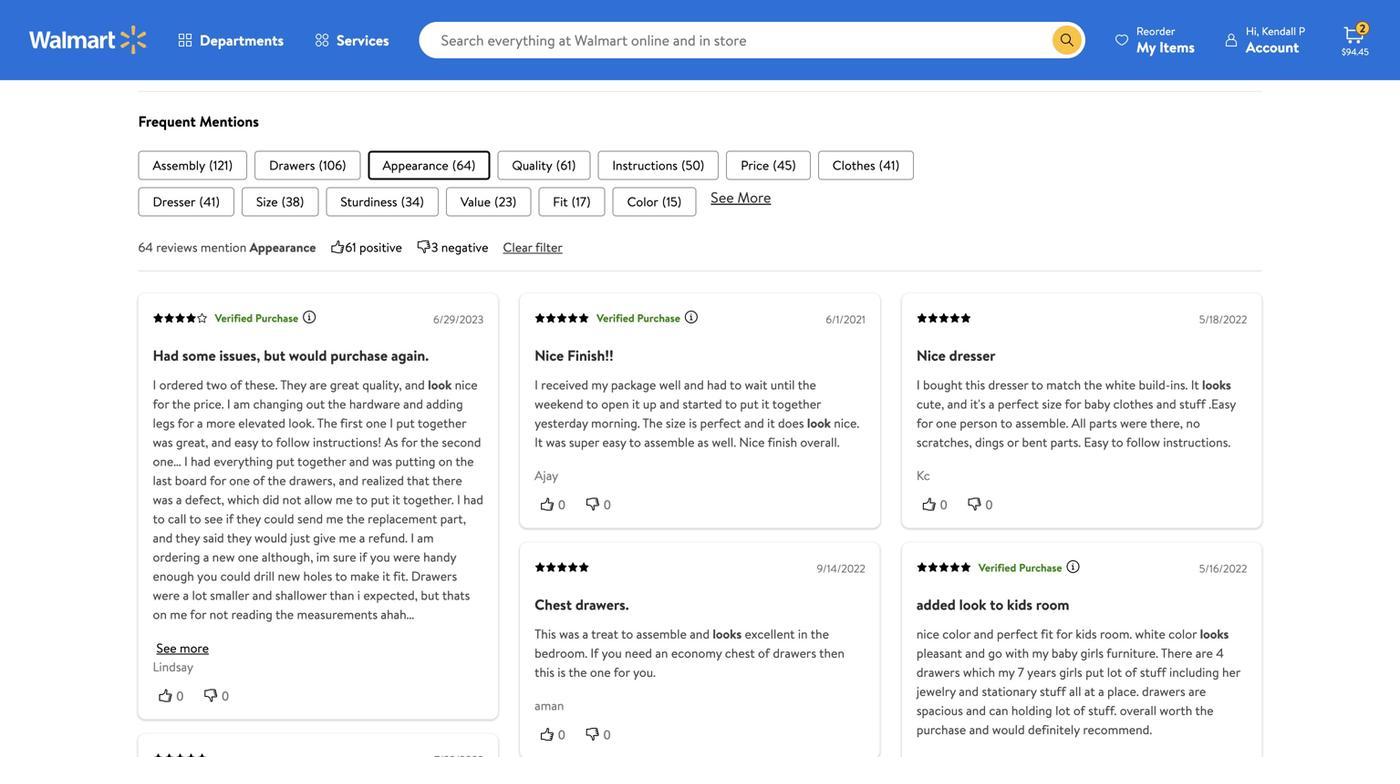 Task type: locate. For each thing, give the bounding box(es) containing it.
verified purchase information image up room
[[1066, 560, 1080, 575]]

hardware
[[349, 395, 400, 413]]

1 easy from the left
[[234, 434, 258, 451]]

this inside excellent in the bedroom. if you need an economy chest of drawers then this is the one for you.
[[535, 664, 554, 682]]

0 vertical spatial not
[[282, 491, 301, 509]]

1 vertical spatial which
[[963, 664, 995, 682]]

to up or
[[1000, 414, 1012, 432]]

2 vertical spatial had
[[463, 491, 483, 509]]

0 vertical spatial you
[[370, 548, 390, 566]]

2 vertical spatial lot
[[1055, 703, 1070, 720]]

0 for 0 button below see more dropdown button
[[222, 689, 229, 704]]

new
[[212, 548, 235, 566], [278, 568, 300, 585]]

this
[[965, 376, 985, 394], [535, 664, 554, 682]]

the inside nice for the price. i am changing out the hardware and adding legs for a more elevated look. the first one i put together was great, and easy to follow instructions! as for the second one... i had everything put together and was putting on the last board for one of the drawers, and realized that there was a defect, which did not allow me to put it together. i had to call to see if they could send me the replacement part, and they said they would just give me a refund. i am ordering a new one although, im sure if you were handy enough you could drill new holes to make it fit. drawers were a lot smaller and shallower than i expected, but thats on me for not reading the measurements ahah...
[[317, 414, 337, 432]]

1 vertical spatial would
[[254, 529, 287, 547]]

a inside nice color and perfect fit for kids room. white color looks pleasant and go with my baby girls furniture. there are 4 drawers which my 7 years girls put lot of stuff including her jewelry and stationary stuff all at a place. drawers are spacious and can holding lot of stuff. overall worth the purchase and would definitely recommend.
[[1098, 683, 1104, 701]]

purchase left verified purchase information image
[[637, 311, 680, 326]]

bedroom.
[[535, 645, 587, 663]]

not down smaller on the bottom left of page
[[209, 606, 228, 624]]

nice for pleasant
[[917, 626, 939, 644]]

looks up 4
[[1200, 626, 1229, 644]]

verified purchase information image
[[302, 310, 317, 325], [1066, 560, 1080, 575]]

looks inside nice color and perfect fit for kids room. white color looks pleasant and go with my baby girls furniture. there are 4 drawers which my 7 years girls put lot of stuff including her jewelry and stationary stuff all at a place. drawers are spacious and can holding lot of stuff. overall worth the purchase and would definitely recommend.
[[1200, 626, 1229, 644]]

kids
[[1007, 595, 1033, 615], [1076, 626, 1097, 644]]

assemble.
[[1016, 414, 1068, 432]]

verified for look
[[979, 560, 1016, 576]]

drawers
[[269, 156, 315, 174], [411, 568, 457, 585]]

one up scratches,
[[936, 414, 957, 432]]

list item containing assembly
[[138, 151, 247, 180]]

list item down (61)
[[538, 187, 605, 216]]

2 vertical spatial my
[[998, 664, 1015, 682]]

put up drawers,
[[276, 453, 295, 470]]

nice for nice finish!!
[[535, 346, 564, 366]]

0 vertical spatial lot
[[192, 587, 207, 605]]

for up see more dropdown button
[[190, 606, 206, 624]]

0 button
[[535, 496, 580, 514], [580, 496, 625, 514], [917, 496, 962, 514], [962, 496, 1007, 514], [153, 687, 198, 706], [198, 687, 244, 706], [535, 726, 580, 745], [580, 726, 625, 745]]

2 follow from the left
[[1126, 434, 1160, 451]]

easy inside nice for the price. i am changing out the hardware and adding legs for a more elevated look. the first one i put together was great, and easy to follow instructions! as for the second one... i had everything put together and was putting on the last board for one of the drawers, and realized that there was a defect, which did not allow me to put it together. i had to call to see if they could send me the replacement part, and they said they would just give me a refund. i am ordering a new one although, im sure if you were handy enough you could drill new holes to make it fit. drawers were a lot smaller and shallower than i expected, but thats on me for not reading the measurements ahah...
[[234, 434, 258, 451]]

0 vertical spatial were
[[1120, 414, 1147, 432]]

0 horizontal spatial (41)
[[199, 193, 220, 211]]

reorder my items
[[1137, 23, 1195, 57]]

a
[[989, 395, 995, 413], [197, 414, 203, 432], [176, 491, 182, 509], [359, 529, 365, 547], [203, 548, 209, 566], [183, 587, 189, 605], [582, 626, 588, 644], [1098, 683, 1104, 701]]

or
[[1007, 434, 1019, 451]]

(41) inside see more list
[[199, 193, 220, 211]]

see up lindsay
[[156, 640, 177, 657]]

list
[[138, 151, 1262, 180]]

follow inside i bought this dresser to match the white build-ins. it looks cute, and it's a perfect size for baby clothes and stuff .easy for one person to assemble. all parts were there, no scratches, dings or bent parts. easy to follow instructions.
[[1126, 434, 1160, 451]]

if right see
[[226, 510, 234, 528]]

assemble inside the nice. it was super easy to assemble as well. nice finish overall.
[[644, 434, 695, 451]]

negative
[[441, 238, 488, 256]]

but up these.
[[264, 346, 285, 366]]

see for see more
[[711, 187, 734, 207]]

1 vertical spatial assemble
[[636, 626, 687, 644]]

more
[[206, 414, 235, 432], [180, 640, 209, 657]]

nice for adding
[[455, 376, 478, 394]]

2 horizontal spatial verified
[[979, 560, 1016, 576]]

1 vertical spatial size
[[666, 414, 686, 432]]

0 horizontal spatial stuff
[[1040, 683, 1066, 701]]

1 follow from the left
[[276, 434, 310, 451]]

1 horizontal spatial lot
[[1055, 703, 1070, 720]]

make
[[350, 568, 379, 585]]

2 horizontal spatial nice
[[917, 346, 946, 366]]

0 horizontal spatial not
[[209, 606, 228, 624]]

2 horizontal spatial together
[[772, 395, 821, 413]]

1 vertical spatial baby
[[1052, 645, 1078, 663]]

me up the see more
[[170, 606, 187, 624]]

to right "easy"
[[1111, 434, 1123, 451]]

0 horizontal spatial size
[[666, 414, 686, 432]]

build-
[[1139, 376, 1170, 394]]

first
[[340, 414, 363, 432]]

nice finish!!
[[535, 346, 614, 366]]

put up at
[[1085, 664, 1104, 682]]

girls
[[1081, 645, 1104, 663], [1059, 664, 1082, 682]]

second
[[442, 434, 481, 451]]

cute,
[[917, 395, 944, 413]]

lot up definitely
[[1055, 703, 1070, 720]]

super
[[569, 434, 599, 451]]

appearance inside list item
[[383, 156, 449, 174]]

(41) right "clothes"
[[879, 156, 900, 174]]

0 horizontal spatial drawers
[[773, 645, 816, 663]]

had up "part,"
[[463, 491, 483, 509]]

purchase for some
[[255, 311, 298, 326]]

drawers down pleasant at the right bottom
[[917, 664, 960, 682]]

1 vertical spatial lot
[[1107, 664, 1122, 682]]

0 horizontal spatial my
[[591, 376, 608, 394]]

clear
[[503, 238, 532, 256]]

nice inside nice color and perfect fit for kids room. white color looks pleasant and go with my baby girls furniture. there are 4 drawers which my 7 years girls put lot of stuff including her jewelry and stationary stuff all at a place. drawers are spacious and can holding lot of stuff. overall worth the purchase and would definitely recommend.
[[917, 626, 939, 644]]

white
[[1105, 376, 1136, 394], [1135, 626, 1166, 644]]

0 horizontal spatial easy
[[234, 434, 258, 451]]

scratches,
[[917, 434, 972, 451]]

verified purchase for some
[[215, 311, 298, 326]]

together down 'adding'
[[418, 414, 466, 432]]

0 vertical spatial see
[[711, 187, 734, 207]]

0 vertical spatial white
[[1105, 376, 1136, 394]]

1 vertical spatial dresser
[[988, 376, 1028, 394]]

2 horizontal spatial verified purchase
[[979, 560, 1062, 576]]

you
[[370, 548, 390, 566], [197, 568, 217, 585], [602, 645, 622, 663]]

1 horizontal spatial verified
[[597, 311, 635, 326]]

0 vertical spatial could
[[264, 510, 294, 528]]

1 horizontal spatial drawers
[[917, 664, 960, 682]]

appearance down size (38)
[[250, 238, 316, 256]]

2 horizontal spatial purchase
[[1019, 560, 1062, 576]]

2 horizontal spatial were
[[1120, 414, 1147, 432]]

nice inside nice for the price. i am changing out the hardware and adding legs for a more elevated look. the first one i put together was great, and easy to follow instructions! as for the second one... i had everything put together and was putting on the last board for one of the drawers, and realized that there was a defect, which did not allow me to put it together. i had to call to see if they could send me the replacement part, and they said they would just give me a refund. i am ordering a new one although, im sure if you were handy enough you could drill new holes to make it fit. drawers were a lot smaller and shallower than i expected, but thats on me for not reading the measurements ahah...
[[455, 376, 478, 394]]

allow
[[304, 491, 333, 509]]

reorder
[[1137, 23, 1175, 39]]

new down although,
[[278, 568, 300, 585]]

0 vertical spatial size
[[1042, 395, 1062, 413]]

follow down look. at the left bottom
[[276, 434, 310, 451]]

verified purchase left verified purchase information image
[[597, 311, 680, 326]]

were down enough
[[153, 587, 180, 605]]

it inside i bought this dresser to match the white build-ins. it looks cute, and it's a perfect size for baby clothes and stuff .easy for one person to assemble. all parts were there, no scratches, dings or bent parts. easy to follow instructions.
[[1191, 376, 1199, 394]]

quality,
[[362, 376, 402, 394]]

perfect inside nice color and perfect fit for kids room. white color looks pleasant and go with my baby girls furniture. there are 4 drawers which my 7 years girls put lot of stuff including her jewelry and stationary stuff all at a place. drawers are spacious and can holding lot of stuff. overall worth the purchase and would definitely recommend.
[[997, 626, 1038, 644]]

0 vertical spatial this
[[965, 376, 985, 394]]

am up handy
[[417, 529, 434, 547]]

list item up positive
[[326, 187, 439, 216]]

and up economy
[[690, 626, 710, 644]]

1 vertical spatial stuff
[[1140, 664, 1166, 682]]

to up than
[[335, 568, 347, 585]]

0 horizontal spatial drawers
[[269, 156, 315, 174]]

to down realized
[[356, 491, 368, 509]]

2 horizontal spatial lot
[[1107, 664, 1122, 682]]

1 vertical spatial this
[[535, 664, 554, 682]]

the up sure
[[346, 510, 365, 528]]

size inside i received my package well and had to wait until the weekend to open it up and started to put it together yesterday morning. the size is perfect and it does
[[666, 414, 686, 432]]

not
[[282, 491, 301, 509], [209, 606, 228, 624]]

one inside excellent in the bedroom. if you need an economy chest of drawers then this is the one for you.
[[590, 664, 611, 682]]

more inside nice for the price. i am changing out the hardware and adding legs for a more elevated look. the first one i put together was great, and easy to follow instructions! as for the second one... i had everything put together and was putting on the last board for one of the drawers, and realized that there was a defect, which did not allow me to put it together. i had to call to see if they could send me the replacement part, and they said they would just give me a refund. i am ordering a new one although, im sure if you were handy enough you could drill new holes to make it fit. drawers were a lot smaller and shallower than i expected, but thats on me for not reading the measurements ahah...
[[206, 414, 235, 432]]

perfect
[[998, 395, 1039, 413], [700, 414, 741, 432], [997, 626, 1038, 644]]

(41)
[[879, 156, 900, 174], [199, 193, 220, 211]]

put inside nice color and perfect fit for kids room. white color looks pleasant and go with my baby girls furniture. there are 4 drawers which my 7 years girls put lot of stuff including her jewelry and stationary stuff all at a place. drawers are spacious and can holding lot of stuff. overall worth the purchase and would definitely recommend.
[[1085, 664, 1104, 682]]

clear filter button
[[503, 238, 563, 256]]

list item containing fit
[[538, 187, 605, 216]]

i
[[153, 376, 156, 394], [535, 376, 538, 394], [917, 376, 920, 394], [227, 395, 230, 413], [390, 414, 393, 432], [184, 453, 188, 470], [457, 491, 460, 509], [411, 529, 414, 547]]

see left "more" in the right top of the page
[[711, 187, 734, 207]]

0 vertical spatial if
[[226, 510, 234, 528]]

perfect inside i bought this dresser to match the white build-ins. it looks cute, and it's a perfect size for baby clothes and stuff .easy for one person to assemble. all parts were there, no scratches, dings or bent parts. easy to follow instructions.
[[998, 395, 1039, 413]]

0 horizontal spatial nice
[[455, 376, 478, 394]]

me up sure
[[339, 529, 356, 547]]

list item containing drawers
[[255, 151, 361, 180]]

1 horizontal spatial which
[[963, 664, 995, 682]]

0 horizontal spatial verified purchase information image
[[302, 310, 317, 325]]

list item containing quality
[[497, 151, 590, 180]]

1 vertical spatial could
[[220, 568, 251, 585]]

purchase for look
[[1019, 560, 1062, 576]]

for up defect,
[[210, 472, 226, 490]]

appearance up the (34)
[[383, 156, 449, 174]]

list item containing appearance
[[368, 151, 490, 180]]

drawers down in
[[773, 645, 816, 663]]

0 vertical spatial drawers
[[269, 156, 315, 174]]

(41) inside list
[[879, 156, 900, 174]]

i up 'cute,'
[[917, 376, 920, 394]]

(17)
[[572, 193, 591, 211]]

ins.
[[1170, 376, 1188, 394]]

call
[[168, 510, 186, 528]]

1 vertical spatial are
[[1196, 645, 1213, 663]]

you right if
[[602, 645, 622, 663]]

the right match
[[1084, 376, 1102, 394]]

2 easy from the left
[[602, 434, 626, 451]]

1 horizontal spatial verified purchase information image
[[1066, 560, 1080, 575]]

my inside i received my package well and had to wait until the weekend to open it up and started to put it together yesterday morning. the size is perfect and it does
[[591, 376, 608, 394]]

1 vertical spatial but
[[421, 587, 439, 605]]

verified for finish!!
[[597, 311, 635, 326]]

to down the morning.
[[629, 434, 641, 451]]

2 the from the left
[[643, 414, 663, 432]]

it's
[[970, 395, 986, 413]]

chest
[[535, 595, 572, 615]]

baby inside i bought this dresser to match the white build-ins. it looks cute, and it's a perfect size for baby clothes and stuff .easy for one person to assemble. all parts were there, no scratches, dings or bent parts. easy to follow instructions.
[[1084, 395, 1110, 413]]

if
[[591, 645, 599, 663]]

1 vertical spatial (41)
[[199, 193, 220, 211]]

of up the did on the left of the page
[[253, 472, 265, 490]]

was down the legs
[[153, 434, 173, 451]]

2 horizontal spatial you
[[602, 645, 622, 663]]

1 horizontal spatial kids
[[1076, 626, 1097, 644]]

a inside i bought this dresser to match the white build-ins. it looks cute, and it's a perfect size for baby clothes and stuff .easy for one person to assemble. all parts were there, no scratches, dings or bent parts. easy to follow instructions.
[[989, 395, 995, 413]]

0 vertical spatial nice
[[455, 376, 478, 394]]

they down call
[[176, 529, 200, 547]]

6/1/2021
[[826, 312, 865, 327]]

for up great,
[[178, 414, 194, 432]]

1 vertical spatial my
[[1032, 645, 1049, 663]]

nice
[[455, 376, 478, 394], [917, 626, 939, 644]]

of down excellent
[[758, 645, 770, 663]]

0 vertical spatial on
[[439, 453, 453, 470]]

purchase for finish!!
[[637, 311, 680, 326]]

which
[[227, 491, 259, 509], [963, 664, 995, 682]]

i right one...
[[184, 453, 188, 470]]

a up great,
[[197, 414, 203, 432]]

dresser up bought
[[949, 346, 996, 366]]

verified for some
[[215, 311, 253, 326]]

0 for 0 button underneath lindsay
[[176, 689, 184, 704]]

as
[[698, 434, 709, 451]]

one inside i bought this dresser to match the white build-ins. it looks cute, and it's a perfect size for baby clothes and stuff .easy for one person to assemble. all parts were there, no scratches, dings or bent parts. easy to follow instructions.
[[936, 414, 957, 432]]

baby up parts
[[1084, 395, 1110, 413]]

search icon image
[[1060, 33, 1075, 47]]

1 horizontal spatial is
[[689, 414, 697, 432]]

list item containing value
[[446, 187, 531, 216]]

it down yesterday
[[535, 434, 543, 451]]

0 vertical spatial it
[[1191, 376, 1199, 394]]

see for see more
[[156, 640, 177, 657]]

see more button
[[156, 640, 209, 657]]

well.
[[712, 434, 736, 451]]

(41) right dresser
[[199, 193, 220, 211]]

for inside nice color and perfect fit for kids room. white color looks pleasant and go with my baby girls furniture. there are 4 drawers which my 7 years girls put lot of stuff including her jewelry and stationary stuff all at a place. drawers are spacious and can holding lot of stuff. overall worth the purchase and would definitely recommend.
[[1056, 626, 1073, 644]]

0 horizontal spatial this
[[535, 664, 554, 682]]

0 horizontal spatial see
[[156, 640, 177, 657]]

0 horizontal spatial baby
[[1052, 645, 1078, 663]]

this was a treat to assemble and looks
[[535, 626, 742, 644]]

1 horizontal spatial size
[[1042, 395, 1062, 413]]

drawers up worth
[[1142, 683, 1186, 701]]

1 vertical spatial white
[[1135, 626, 1166, 644]]

is inside excellent in the bedroom. if you need an economy chest of drawers then this is the one for you.
[[558, 664, 566, 682]]

send
[[297, 510, 323, 528]]

3 negative
[[431, 238, 488, 256]]

follow
[[276, 434, 310, 451], [1126, 434, 1160, 451]]

the down out
[[317, 414, 337, 432]]

list item right (45) in the top right of the page
[[818, 151, 914, 180]]

is down the bedroom. at the bottom left of the page
[[558, 664, 566, 682]]

of
[[230, 376, 242, 394], [253, 472, 265, 490], [758, 645, 770, 663], [1125, 664, 1137, 682], [1073, 703, 1085, 720]]

1 horizontal spatial this
[[965, 376, 985, 394]]

1 vertical spatial had
[[191, 453, 211, 470]]

overall
[[1120, 703, 1157, 720]]

it inside the nice. it was super easy to assemble as well. nice finish overall.
[[535, 434, 543, 451]]

had
[[153, 346, 179, 366]]

one down hardware
[[366, 414, 387, 432]]

0 for 0 button underneath "aman"
[[558, 729, 565, 743]]

1 horizontal spatial new
[[278, 568, 300, 585]]

changing
[[253, 395, 303, 413]]

size
[[1042, 395, 1062, 413], [666, 414, 686, 432]]

put
[[740, 395, 759, 413], [396, 414, 415, 432], [276, 453, 295, 470], [371, 491, 389, 509], [1085, 664, 1104, 682]]

0 vertical spatial more
[[206, 414, 235, 432]]

could up smaller on the bottom left of page
[[220, 568, 251, 585]]

0 vertical spatial which
[[227, 491, 259, 509]]

1 horizontal spatial (41)
[[879, 156, 900, 174]]

which left the did on the left of the page
[[227, 491, 259, 509]]

0 vertical spatial together
[[772, 395, 821, 413]]

on down enough
[[153, 606, 167, 624]]

clothes
[[833, 156, 875, 174]]

0 horizontal spatial could
[[220, 568, 251, 585]]

verified up added look to kids room
[[979, 560, 1016, 576]]

purchase inside nice color and perfect fit for kids room. white color looks pleasant and go with my baby girls furniture. there are 4 drawers which my 7 years girls put lot of stuff including her jewelry and stationary stuff all at a place. drawers are spacious and can holding lot of stuff. overall worth the purchase and would definitely recommend.
[[917, 722, 966, 739]]

had
[[707, 376, 727, 394], [191, 453, 211, 470], [463, 491, 483, 509]]

follow down there,
[[1126, 434, 1160, 451]]

they
[[237, 510, 261, 528], [176, 529, 200, 547], [227, 529, 251, 547]]

lot left smaller on the bottom left of page
[[192, 587, 207, 605]]

0 vertical spatial is
[[689, 414, 697, 432]]

0 for 0 button under 'ajay'
[[558, 498, 565, 512]]

am down these.
[[234, 395, 250, 413]]

0 horizontal spatial the
[[317, 414, 337, 432]]

dresser
[[153, 193, 196, 211]]

0 horizontal spatial which
[[227, 491, 259, 509]]

i left ordered at the left of page
[[153, 376, 156, 394]]

drawers inside nice for the price. i am changing out the hardware and adding legs for a more elevated look. the first one i put together was great, and easy to follow instructions! as for the second one... i had everything put together and was putting on the last board for one of the drawers, and realized that there was a defect, which did not allow me to put it together. i had to call to see if they could send me the replacement part, and they said they would just give me a refund. i am ordering a new one although, im sure if you were handy enough you could drill new holes to make it fit. drawers were a lot smaller and shallower than i expected, but thats on me for not reading the measurements ahah...
[[411, 568, 457, 585]]

account
[[1246, 37, 1299, 57]]

1 vertical spatial were
[[393, 548, 420, 566]]

kids inside nice color and perfect fit for kids room. white color looks pleasant and go with my baby girls furniture. there are 4 drawers which my 7 years girls put lot of stuff including her jewelry and stationary stuff all at a place. drawers are spacious and can holding lot of stuff. overall worth the purchase and would definitely recommend.
[[1076, 626, 1097, 644]]

0 button down see more dropdown button
[[198, 687, 244, 706]]

Walmart Site-Wide search field
[[419, 22, 1085, 58]]

1 horizontal spatial nice
[[917, 626, 939, 644]]

5/18/2022
[[1199, 312, 1247, 327]]

1 vertical spatial perfect
[[700, 414, 741, 432]]

1 color from the left
[[942, 626, 971, 644]]

i inside i received my package well and had to wait until the weekend to open it up and started to put it together yesterday morning. the size is perfect and it does
[[535, 376, 538, 394]]

the down up
[[643, 414, 663, 432]]

bought
[[923, 376, 963, 394]]

2 horizontal spatial look
[[959, 595, 986, 615]]

1 horizontal spatial follow
[[1126, 434, 1160, 451]]

as
[[385, 434, 398, 451]]

defect,
[[185, 491, 224, 509]]

1 horizontal spatial easy
[[602, 434, 626, 451]]

board
[[175, 472, 207, 490]]

i bought this dresser to match the white build-ins. it looks cute, and it's a perfect size for baby clothes and stuff .easy for one person to assemble. all parts were there, no scratches, dings or bent parts. easy to follow instructions.
[[917, 376, 1236, 451]]

1 vertical spatial see
[[156, 640, 177, 657]]

to left match
[[1031, 376, 1043, 394]]

4
[[1216, 645, 1224, 663]]

furniture.
[[1107, 645, 1158, 663]]

at
[[1084, 683, 1095, 701]]

was
[[153, 434, 173, 451], [546, 434, 566, 451], [372, 453, 392, 470], [153, 491, 173, 509], [559, 626, 579, 644]]

they right see
[[237, 510, 261, 528]]

list containing assembly
[[138, 151, 1262, 180]]

2 vertical spatial you
[[602, 645, 622, 663]]

list item up the (34)
[[368, 151, 490, 180]]

put down realized
[[371, 491, 389, 509]]

the up putting
[[420, 434, 439, 451]]

kids left room
[[1007, 595, 1033, 615]]

looks up .easy at the right bottom of page
[[1202, 376, 1231, 394]]

stuff inside i bought this dresser to match the white build-ins. it looks cute, and it's a perfect size for baby clothes and stuff .easy for one person to assemble. all parts were there, no scratches, dings or bent parts. easy to follow instructions.
[[1179, 395, 1206, 413]]

received
[[541, 376, 588, 394]]

2 vertical spatial would
[[992, 722, 1025, 739]]

$94.45
[[1342, 46, 1369, 58]]

together.
[[403, 491, 454, 509]]

i inside i bought this dresser to match the white build-ins. it looks cute, and it's a perfect size for baby clothes and stuff .easy for one person to assemble. all parts were there, no scratches, dings or bent parts. easy to follow instructions.
[[917, 376, 920, 394]]

dresser inside i bought this dresser to match the white build-ins. it looks cute, and it's a perfect size for baby clothes and stuff .easy for one person to assemble. all parts were there, no scratches, dings or bent parts. easy to follow instructions.
[[988, 376, 1028, 394]]

measurements
[[297, 606, 378, 624]]

1 the from the left
[[317, 414, 337, 432]]

0 for 0 button below super
[[604, 498, 611, 512]]

were up "fit."
[[393, 548, 420, 566]]

positive
[[359, 238, 402, 256]]

see inside see more list
[[711, 187, 734, 207]]

nice inside the nice. it was super easy to assemble as well. nice finish overall.
[[739, 434, 765, 451]]

a right it's
[[989, 395, 995, 413]]

1 vertical spatial not
[[209, 606, 228, 624]]

list item
[[138, 151, 247, 180], [255, 151, 361, 180], [368, 151, 490, 180], [497, 151, 590, 180], [598, 151, 719, 180], [726, 151, 811, 180], [818, 151, 914, 180], [138, 187, 234, 216], [242, 187, 319, 216], [326, 187, 439, 216], [446, 187, 531, 216], [538, 187, 605, 216], [613, 187, 696, 216]]

(121)
[[209, 156, 233, 174]]

items
[[1159, 37, 1195, 57]]

1 vertical spatial look
[[807, 414, 831, 432]]

had down great,
[[191, 453, 211, 470]]

perfect up "with"
[[997, 626, 1038, 644]]

and left it's
[[947, 395, 967, 413]]

part,
[[440, 510, 466, 528]]

holding
[[1011, 703, 1052, 720]]

list item up color (15)
[[598, 151, 719, 180]]

easy inside the nice. it was super easy to assemble as well. nice finish overall.
[[602, 434, 626, 451]]

0 vertical spatial verified purchase information image
[[302, 310, 317, 325]]

had inside i received my package well and had to wait until the weekend to open it up and started to put it together yesterday morning. the size is perfect and it does
[[707, 376, 727, 394]]

list item containing sturdiness
[[326, 187, 439, 216]]

0 horizontal spatial would
[[254, 529, 287, 547]]

2 vertical spatial together
[[297, 453, 346, 470]]

weekend
[[535, 395, 583, 413]]



Task type: vqa. For each thing, say whether or not it's contained in the screenshot.
Top: corresponding to Top: White / Bottom: Chocolate
no



Task type: describe. For each thing, give the bounding box(es) containing it.
1 horizontal spatial had
[[463, 491, 483, 509]]

white inside nice color and perfect fit for kids room. white color looks pleasant and go with my baby girls furniture. there are 4 drawers which my 7 years girls put lot of stuff including her jewelry and stationary stuff all at a place. drawers are spacious and can holding lot of stuff. overall worth the purchase and would definitely recommend.
[[1135, 626, 1166, 644]]

put inside i received my package well and had to wait until the weekend to open it up and started to put it together yesterday morning. the size is perfect and it does
[[740, 395, 759, 413]]

0 for 0 button under kc at the right of the page
[[940, 498, 947, 512]]

1 vertical spatial new
[[278, 568, 300, 585]]

and down well
[[660, 395, 680, 413]]

of inside excellent in the bedroom. if you need an economy chest of drawers then this is the one for you.
[[758, 645, 770, 663]]

a left 'treat'
[[582, 626, 588, 644]]

they right the said
[[227, 529, 251, 547]]

there
[[432, 472, 462, 490]]

to right started
[[725, 395, 737, 413]]

(41) for dresser (41)
[[199, 193, 220, 211]]

for right as
[[401, 434, 417, 451]]

0 vertical spatial dresser
[[949, 346, 996, 366]]

drawers (106)
[[269, 156, 346, 174]]

1 horizontal spatial you
[[370, 548, 390, 566]]

and left 'adding'
[[403, 395, 423, 413]]

you inside excellent in the bedroom. if you need an economy chest of drawers then this is the one for you.
[[602, 645, 622, 663]]

verified purchase information image
[[684, 310, 699, 325]]

you.
[[633, 664, 656, 682]]

it up replacement
[[392, 491, 400, 509]]

and down instructions! in the bottom left of the page
[[349, 453, 369, 470]]

walmart image
[[29, 26, 148, 55]]

1 vertical spatial girls
[[1059, 664, 1082, 682]]

and down stationary
[[969, 722, 989, 739]]

of down furniture. at the right bottom
[[1125, 664, 1137, 682]]

legs
[[153, 414, 175, 432]]

i right price.
[[227, 395, 230, 413]]

chest
[[725, 645, 755, 663]]

drawers,
[[289, 472, 336, 490]]

i up as
[[390, 414, 393, 432]]

her
[[1222, 664, 1240, 682]]

with
[[1005, 645, 1029, 663]]

although,
[[262, 548, 313, 566]]

it down wait
[[762, 395, 769, 413]]

of inside nice for the price. i am changing out the hardware and adding legs for a more elevated look. the first one i put together was great, and easy to follow instructions! as for the second one... i had everything put together and was putting on the last board for one of the drawers, and realized that there was a defect, which did not allow me to put it together. i had to call to see if they could send me the replacement part, and they said they would just give me a refund. i am ordering a new one although, im sure if you were handy enough you could drill new holes to make it fit. drawers were a lot smaller and shallower than i expected, but thats on me for not reading the measurements ahah...
[[253, 472, 265, 490]]

0 button down 'ajay'
[[535, 496, 580, 514]]

size
[[256, 193, 278, 211]]

stationary
[[982, 683, 1037, 701]]

would inside nice for the price. i am changing out the hardware and adding legs for a more elevated look. the first one i put together was great, and easy to follow instructions! as for the second one... i had everything put together and was putting on the last board for one of the drawers, and realized that there was a defect, which did not allow me to put it together. i had to call to see if they could send me the replacement part, and they said they would just give me a refund. i am ordering a new one although, im sure if you were handy enough you could drill new holes to make it fit. drawers were a lot smaller and shallower than i expected, but thats on me for not reading the measurements ahah...
[[254, 529, 287, 547]]

said
[[203, 529, 224, 547]]

ajay
[[535, 467, 558, 485]]

0 vertical spatial am
[[234, 395, 250, 413]]

(45)
[[773, 156, 796, 174]]

one up "drill"
[[238, 548, 259, 566]]

and left does
[[744, 414, 764, 432]]

0 button down super
[[580, 496, 625, 514]]

0 button down kc at the right of the page
[[917, 496, 962, 514]]

which inside nice for the price. i am changing out the hardware and adding legs for a more elevated look. the first one i put together was great, and easy to follow instructions! as for the second one... i had everything put together and was putting on the last board for one of the drawers, and realized that there was a defect, which did not allow me to put it together. i had to call to see if they could send me the replacement part, and they said they would just give me a refund. i am ordering a new one although, im sure if you were handy enough you could drill new holes to make it fit. drawers were a lot smaller and shallower than i expected, but thats on me for not reading the measurements ahah...
[[227, 491, 259, 509]]

the down the second
[[455, 453, 474, 470]]

0 button down lindsay
[[153, 687, 198, 706]]

list item containing clothes
[[818, 151, 914, 180]]

looks inside i bought this dresser to match the white build-ins. it looks cute, and it's a perfect size for baby clothes and stuff .easy for one person to assemble. all parts were there, no scratches, dings or bent parts. easy to follow instructions.
[[1202, 376, 1231, 394]]

filter
[[535, 238, 563, 256]]

bent
[[1022, 434, 1047, 451]]

of down all
[[1073, 703, 1085, 720]]

drawers inside excellent in the bedroom. if you need an economy chest of drawers then this is the one for you.
[[773, 645, 816, 663]]

and right the jewelry
[[959, 683, 979, 701]]

a down enough
[[183, 587, 189, 605]]

1 horizontal spatial if
[[359, 548, 367, 566]]

fit (17)
[[553, 193, 591, 211]]

handy
[[423, 548, 456, 566]]

size inside i bought this dresser to match the white build-ins. it looks cute, and it's a perfect size for baby clothes and stuff .easy for one person to assemble. all parts were there, no scratches, dings or bent parts. easy to follow instructions.
[[1042, 395, 1062, 413]]

value
[[461, 193, 491, 211]]

1 vertical spatial am
[[417, 529, 434, 547]]

the down shallower on the left bottom of the page
[[275, 606, 294, 624]]

0 horizontal spatial were
[[153, 587, 180, 605]]

the down the bedroom. at the bottom left of the page
[[569, 664, 587, 682]]

list item containing color
[[613, 187, 696, 216]]

one down everything
[[229, 472, 250, 490]]

and up there,
[[1156, 395, 1176, 413]]

list item containing price
[[726, 151, 811, 180]]

2 vertical spatial drawers
[[1142, 683, 1186, 701]]

the inside i bought this dresser to match the white build-ins. it looks cute, and it's a perfect size for baby clothes and stuff .easy for one person to assemble. all parts were there, no scratches, dings or bent parts. easy to follow instructions.
[[1084, 376, 1102, 394]]

0 button down dings
[[962, 496, 1007, 514]]

sure
[[333, 548, 356, 566]]

1 vertical spatial drawers
[[917, 664, 960, 682]]

package
[[611, 376, 656, 394]]

it left up
[[632, 395, 640, 413]]

2
[[1360, 21, 1366, 36]]

and down again.
[[405, 376, 425, 394]]

(34)
[[401, 193, 424, 211]]

list item containing size
[[242, 187, 319, 216]]

kendall
[[1262, 23, 1296, 39]]

this inside i bought this dresser to match the white build-ins. it looks cute, and it's a perfect size for baby clothes and stuff .easy for one person to assemble. all parts were there, no scratches, dings or bent parts. easy to follow instructions.
[[965, 376, 985, 394]]

clothes (41)
[[833, 156, 900, 174]]

i
[[357, 587, 360, 605]]

see more
[[711, 187, 771, 207]]

0 vertical spatial but
[[264, 346, 285, 366]]

color
[[627, 193, 658, 211]]

see more button
[[711, 187, 771, 207]]

together inside i received my package well and had to wait until the weekend to open it up and started to put it together yesterday morning. the size is perfect and it does
[[772, 395, 821, 413]]

for up all
[[1065, 395, 1081, 413]]

yesterday
[[535, 414, 588, 432]]

1 horizontal spatial would
[[289, 346, 327, 366]]

there
[[1161, 645, 1193, 663]]

up
[[643, 395, 657, 413]]

was up realized
[[372, 453, 392, 470]]

for up the legs
[[153, 395, 169, 413]]

a up call
[[176, 491, 182, 509]]

recommend.
[[1083, 722, 1152, 739]]

0 horizontal spatial purchase
[[330, 346, 388, 366]]

clothes
[[1113, 395, 1153, 413]]

were inside i bought this dresser to match the white build-ins. it looks cute, and it's a perfect size for baby clothes and stuff .easy for one person to assemble. all parts were there, no scratches, dings or bent parts. easy to follow instructions.
[[1120, 414, 1147, 432]]

(61)
[[556, 156, 576, 174]]

it left "fit."
[[382, 568, 390, 585]]

overall.
[[800, 434, 840, 451]]

nice color and perfect fit for kids room. white color looks pleasant and go with my baby girls furniture. there are 4 drawers which my 7 years girls put lot of stuff including her jewelry and stationary stuff all at a place. drawers are spacious and can holding lot of stuff. overall worth the purchase and would definitely recommend.
[[917, 626, 1240, 739]]

fit
[[1041, 626, 1053, 644]]

(41) for clothes (41)
[[879, 156, 900, 174]]

refund.
[[368, 529, 408, 547]]

0 for 0 button below dings
[[986, 498, 993, 512]]

0 horizontal spatial had
[[191, 453, 211, 470]]

verified purchase for finish!!
[[597, 311, 680, 326]]

just
[[290, 529, 310, 547]]

but inside nice for the price. i am changing out the hardware and adding legs for a more elevated look. the first one i put together was great, and easy to follow instructions! as for the second one... i had everything put together and was putting on the last board for one of the drawers, and realized that there was a defect, which did not allow me to put it together. i had to call to see if they could send me the replacement part, and they said they would just give me a refund. i am ordering a new one although, im sure if you were handy enough you could drill new holes to make it fit. drawers were a lot smaller and shallower than i expected, but thats on me for not reading the measurements ahah...
[[421, 587, 439, 605]]

1 vertical spatial appearance
[[250, 238, 316, 256]]

0 horizontal spatial if
[[226, 510, 234, 528]]

for inside excellent in the bedroom. if you need an economy chest of drawers then this is the one for you.
[[614, 664, 630, 682]]

1 vertical spatial on
[[153, 606, 167, 624]]

to up need
[[621, 626, 633, 644]]

mentions
[[199, 111, 259, 131]]

drawers.
[[575, 595, 629, 615]]

to down elevated
[[261, 434, 273, 451]]

looks up chest
[[713, 626, 742, 644]]

parts
[[1089, 414, 1117, 432]]

perfect inside i received my package well and had to wait until the weekend to open it up and started to put it together yesterday morning. the size is perfect and it does
[[700, 414, 741, 432]]

i received my package well and had to wait until the weekend to open it up and started to put it together yesterday morning. the size is perfect and it does
[[535, 376, 821, 432]]

1 horizontal spatial not
[[282, 491, 301, 509]]

which inside nice color and perfect fit for kids room. white color looks pleasant and go with my baby girls furniture. there are 4 drawers which my 7 years girls put lot of stuff including her jewelry and stationary stuff all at a place. drawers are spacious and can holding lot of stuff. overall worth the purchase and would definitely recommend.
[[963, 664, 995, 682]]

1 vertical spatial more
[[180, 640, 209, 657]]

0 button down "aman"
[[535, 726, 580, 745]]

assembly
[[153, 156, 205, 174]]

1 horizontal spatial on
[[439, 453, 453, 470]]

is inside i received my package well and had to wait until the weekend to open it up and started to put it together yesterday morning. the size is perfect and it does
[[689, 414, 697, 432]]

drawers inside list item
[[269, 156, 315, 174]]

1 vertical spatial you
[[197, 568, 217, 585]]

reviews
[[156, 238, 198, 256]]

quality
[[512, 156, 552, 174]]

64
[[138, 238, 153, 256]]

0 horizontal spatial look
[[428, 376, 452, 394]]

spacious
[[917, 703, 963, 720]]

and up started
[[684, 376, 704, 394]]

i up "part,"
[[457, 491, 460, 509]]

frequent
[[138, 111, 196, 131]]

to left open
[[586, 395, 598, 413]]

0 vertical spatial kids
[[1007, 595, 1033, 615]]

the inside i received my package well and had to wait until the weekend to open it up and started to put it together yesterday morning. the size is perfect and it does
[[643, 414, 663, 432]]

.easy
[[1209, 395, 1236, 413]]

0 vertical spatial new
[[212, 548, 235, 566]]

it left does
[[767, 414, 775, 432]]

im
[[316, 548, 330, 566]]

and up ordering
[[153, 529, 173, 547]]

was up the bedroom. at the bottom left of the page
[[559, 626, 579, 644]]

me right allow
[[336, 491, 353, 509]]

lot inside nice for the price. i am changing out the hardware and adding legs for a more elevated look. the first one i put together was great, and easy to follow instructions! as for the second one... i had everything put together and was putting on the last board for one of the drawers, and realized that there was a defect, which did not allow me to put it together. i had to call to see if they could send me the replacement part, and they said they would just give me a refund. i am ordering a new one although, im sure if you were handy enough you could drill new holes to make it fit. drawers were a lot smaller and shallower than i expected, but thats on me for not reading the measurements ahah...
[[192, 587, 207, 605]]

some
[[182, 346, 216, 366]]

0 for 0 button below if
[[604, 729, 611, 743]]

verified purchase information image for would
[[302, 310, 317, 325]]

(23)
[[494, 193, 517, 211]]

i down replacement
[[411, 529, 414, 547]]

white inside i bought this dresser to match the white build-ins. it looks cute, and it's a perfect size for baby clothes and stuff .easy for one person to assemble. all parts were there, no scratches, dings or bent parts. easy to follow instructions.
[[1105, 376, 1136, 394]]

years
[[1027, 664, 1056, 682]]

1 horizontal spatial were
[[393, 548, 420, 566]]

sturdiness (34)
[[341, 193, 424, 211]]

pleasant
[[917, 645, 962, 663]]

definitely
[[1028, 722, 1080, 739]]

a left refund.
[[359, 529, 365, 547]]

and left go
[[965, 645, 985, 663]]

put up as
[[396, 414, 415, 432]]

had some issues, but would purchase again.
[[153, 346, 429, 366]]

the up the did on the left of the page
[[268, 472, 286, 490]]

morning.
[[591, 414, 640, 432]]

baby inside nice color and perfect fit for kids room. white color looks pleasant and go with my baby girls furniture. there are 4 drawers which my 7 years girls put lot of stuff including her jewelry and stationary stuff all at a place. drawers are spacious and can holding lot of stuff. overall worth the purchase and would definitely recommend.
[[1052, 645, 1078, 663]]

to left wait
[[730, 376, 742, 394]]

realized
[[362, 472, 404, 490]]

would inside nice color and perfect fit for kids room. white color looks pleasant and go with my baby girls furniture. there are 4 drawers which my 7 years girls put lot of stuff including her jewelry and stationary stuff all at a place. drawers are spacious and can holding lot of stuff. overall worth the purchase and would definitely recommend.
[[992, 722, 1025, 739]]

1 horizontal spatial could
[[264, 510, 294, 528]]

treat
[[591, 626, 618, 644]]

added
[[917, 595, 956, 615]]

dings
[[975, 434, 1004, 451]]

the right in
[[811, 626, 829, 644]]

in
[[798, 626, 808, 644]]

instructions
[[612, 156, 678, 174]]

verified purchase information image for room
[[1066, 560, 1080, 575]]

to right call
[[189, 510, 201, 528]]

a down the said
[[203, 548, 209, 566]]

nice for the price. i am changing out the hardware and adding legs for a more elevated look. the first one i put together was great, and easy to follow instructions! as for the second one... i had everything put together and was putting on the last board for one of the drawers, and realized that there was a defect, which did not allow me to put it together. i had to call to see if they could send me the replacement part, and they said they would just give me a refund. i am ordering a new one although, im sure if you were handy enough you could drill new holes to make it fit. drawers were a lot smaller and shallower than i expected, but thats on me for not reading the measurements ahah...
[[153, 376, 483, 624]]

and up go
[[974, 626, 994, 644]]

was inside the nice. it was super easy to assemble as well. nice finish overall.
[[546, 434, 566, 451]]

1 vertical spatial together
[[418, 414, 466, 432]]

2 vertical spatial look
[[959, 595, 986, 615]]

to up go
[[990, 595, 1004, 615]]

of right two
[[230, 376, 242, 394]]

there,
[[1150, 414, 1183, 432]]

excellent in the bedroom. if you need an economy chest of drawers then this is the one for you.
[[535, 626, 845, 682]]

clear filter
[[503, 238, 563, 256]]

2 vertical spatial are
[[1189, 683, 1206, 701]]

1 horizontal spatial look
[[807, 414, 831, 432]]

the down great
[[328, 395, 346, 413]]

follow inside nice for the price. i am changing out the hardware and adding legs for a more elevated look. the first one i put together was great, and easy to follow instructions! as for the second one... i had everything put together and was putting on the last board for one of the drawers, and realized that there was a defect, which did not allow me to put it together. i had to call to see if they could send me the replacement part, and they said they would just give me a refund. i am ordering a new one although, im sure if you were handy enough you could drill new holes to make it fit. drawers were a lot smaller and shallower than i expected, but thats on me for not reading the measurements ahah...
[[276, 434, 310, 451]]

2 color from the left
[[1169, 626, 1197, 644]]

shallower
[[275, 587, 327, 605]]

see more list
[[138, 187, 1262, 216]]

0 horizontal spatial together
[[297, 453, 346, 470]]

list item containing dresser
[[138, 187, 234, 216]]

the inside nice color and perfect fit for kids room. white color looks pleasant and go with my baby girls furniture. there are 4 drawers which my 7 years girls put lot of stuff including her jewelry and stationary stuff all at a place. drawers are spacious and can holding lot of stuff. overall worth the purchase and would definitely recommend.
[[1195, 703, 1214, 720]]

departments button
[[162, 18, 299, 62]]

an
[[655, 645, 668, 663]]

0 vertical spatial girls
[[1081, 645, 1104, 663]]

me up give
[[326, 510, 343, 528]]

smaller
[[210, 587, 249, 605]]

person
[[960, 414, 998, 432]]

verified purchase for look
[[979, 560, 1062, 576]]

list item containing instructions
[[598, 151, 719, 180]]

and left can on the bottom
[[966, 703, 986, 720]]

they
[[280, 376, 306, 394]]

0 vertical spatial are
[[309, 376, 327, 394]]

was down last
[[153, 491, 173, 509]]

out
[[306, 395, 325, 413]]

quality (61)
[[512, 156, 576, 174]]

see more
[[156, 640, 209, 657]]

Search search field
[[419, 22, 1085, 58]]

nice for nice dresser
[[917, 346, 946, 366]]

did
[[262, 491, 279, 509]]

appearance (64)
[[383, 156, 476, 174]]

0 button down if
[[580, 726, 625, 745]]

the inside i received my package well and had to wait until the weekend to open it up and started to put it together yesterday morning. the size is perfect and it does
[[798, 376, 816, 394]]

one...
[[153, 453, 181, 470]]

5/16/2022
[[1199, 562, 1247, 577]]

issues,
[[219, 346, 260, 366]]

chest drawers.
[[535, 595, 629, 615]]

the down ordered at the left of page
[[172, 395, 190, 413]]

and left realized
[[339, 472, 359, 490]]

to left call
[[153, 510, 165, 528]]

1 horizontal spatial stuff
[[1140, 664, 1166, 682]]

to inside the nice. it was super easy to assemble as well. nice finish overall.
[[629, 434, 641, 451]]

and up everything
[[211, 434, 231, 451]]

and down "drill"
[[252, 587, 272, 605]]

for down 'cute,'
[[917, 414, 933, 432]]

these.
[[245, 376, 278, 394]]

dresser (41)
[[153, 193, 220, 211]]



